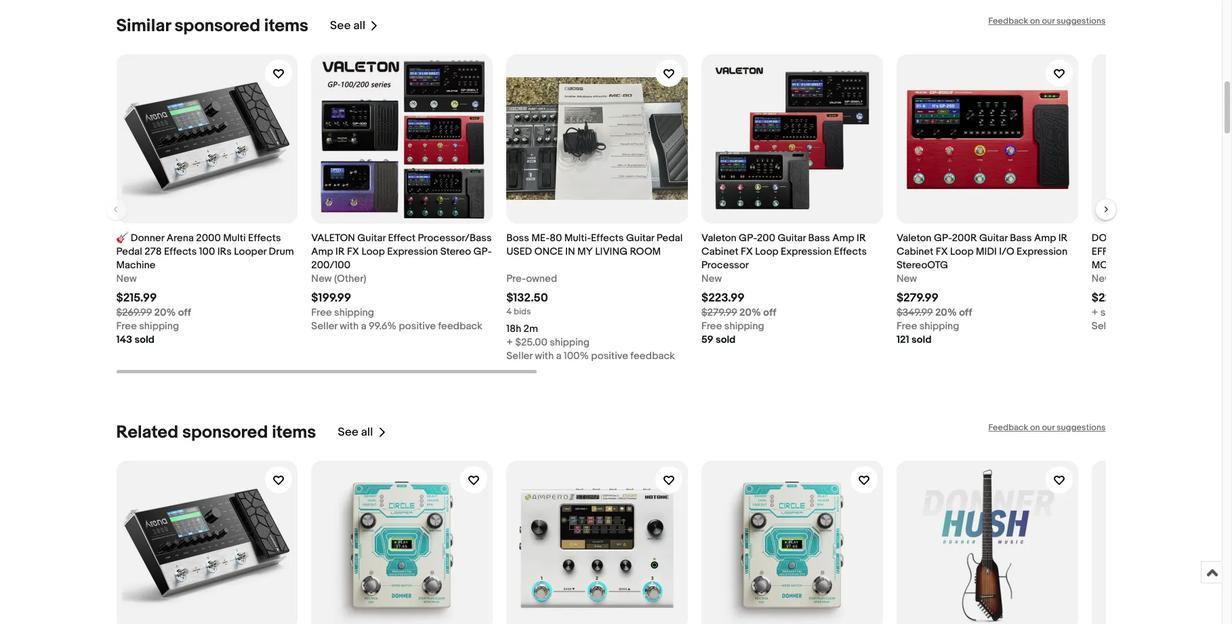 Task type: describe. For each thing, give the bounding box(es) containing it.
me-
[[532, 232, 550, 245]]

$199.99
[[311, 292, 351, 305]]

see all text field for similar sponsored items
[[330, 19, 366, 33]]

free inside valeton gp-200r guitar bass amp ir cabinet fx loop midi i/o expression stereootg new $279.99 $349.99 20% off free shipping 121 sold
[[897, 320, 918, 333]]

20% for $279.99
[[936, 306, 957, 319]]

living
[[596, 245, 628, 258]]

Seller with a 99.6% positive feedback text field
[[311, 320, 483, 334]]

2000 inside donner arena 2000 guitar new $220.00 + shipping seller with a 100% positive feed
[[1172, 232, 1197, 245]]

Free shipping text field
[[311, 306, 374, 320]]

expression inside "valeton guitar effect processor/bass amp ir fx loop expression stereo gp- 200/100 new (other) $199.99 free shipping seller with a 99.6% positive feedback"
[[387, 245, 438, 258]]

cabinet for new
[[897, 245, 934, 258]]

i/o
[[1000, 245, 1015, 258]]

donner
[[1092, 232, 1134, 245]]

similar sponsored items
[[116, 16, 309, 37]]

guitar
[[1199, 232, 1233, 245]]

bass for $223.99
[[809, 232, 831, 245]]

free shipping text field for $223.99
[[702, 320, 765, 334]]

valeton
[[311, 232, 355, 245]]

new text field for new
[[897, 273, 918, 286]]

valeton for $223.99
[[702, 232, 737, 245]]

items for similar sponsored items
[[264, 16, 309, 37]]

see all for similar sponsored items
[[330, 19, 366, 33]]

in
[[566, 245, 575, 258]]

sold inside valeton gp-200 guitar bass amp ir cabinet fx loop expression effects processor new $223.99 $279.99 20% off free shipping 59 sold
[[716, 334, 736, 346]]

fx for new
[[936, 245, 948, 258]]

200r
[[952, 232, 978, 245]]

seller inside donner arena 2000 guitar new $220.00 + shipping seller with a 100% positive feed
[[1092, 320, 1118, 333]]

200/100
[[311, 259, 351, 272]]

shipping inside the pre-owned $132.50 4 bids 18h 2m + $25.00 shipping seller with a 100% positive feedback
[[550, 336, 590, 349]]

boss
[[507, 232, 529, 245]]

pedal for boss me-80 multi-effects guitar pedal used once in my living room
[[657, 232, 683, 245]]

$215.99 text field
[[116, 292, 157, 305]]

$279.99 text field
[[897, 292, 939, 305]]

with inside the pre-owned $132.50 4 bids 18h 2m + $25.00 shipping seller with a 100% positive feedback
[[535, 350, 554, 363]]

donner
[[131, 232, 164, 245]]

valeton for new
[[897, 232, 932, 245]]

new inside "valeton guitar effect processor/bass amp ir fx loop expression stereo gp- 200/100 new (other) $199.99 free shipping seller with a 99.6% positive feedback"
[[311, 273, 332, 285]]

our for related sponsored items
[[1043, 422, 1055, 433]]

positive inside "valeton guitar effect processor/bass amp ir fx loop expression stereo gp- 200/100 new (other) $199.99 free shipping seller with a 99.6% positive feedback"
[[399, 320, 436, 333]]

positive inside the pre-owned $132.50 4 bids 18h 2m + $25.00 shipping seller with a 100% positive feedback
[[591, 350, 629, 363]]

all for similar sponsored items
[[354, 19, 366, 33]]

new inside valeton gp-200 guitar bass amp ir cabinet fx loop expression effects processor new $223.99 $279.99 20% off free shipping 59 sold
[[702, 273, 722, 285]]

shipping inside valeton gp-200 guitar bass amp ir cabinet fx loop expression effects processor new $223.99 $279.99 20% off free shipping 59 sold
[[725, 320, 765, 333]]

items for related sponsored items
[[272, 422, 316, 443]]

gp- inside "valeton guitar effect processor/bass amp ir fx loop expression stereo gp- 200/100 new (other) $199.99 free shipping seller with a 99.6% positive feedback"
[[474, 245, 492, 258]]

4
[[507, 306, 512, 317]]

+ inside the pre-owned $132.50 4 bids 18h 2m + $25.00 shipping seller with a 100% positive feedback
[[507, 336, 513, 349]]

bass for $279.99
[[1010, 232, 1032, 245]]

all for related sponsored items
[[361, 426, 373, 440]]

shipping inside "valeton guitar effect processor/bass amp ir fx loop expression stereo gp- 200/100 new (other) $199.99 free shipping seller with a 99.6% positive feedback"
[[334, 306, 374, 319]]

18h
[[507, 323, 522, 336]]

new text field for $223.99
[[702, 273, 722, 286]]

$269.99
[[116, 306, 152, 319]]

machine
[[116, 259, 156, 272]]

stereootg
[[897, 259, 949, 272]]

seller inside "valeton guitar effect processor/bass amp ir fx loop expression stereo gp- 200/100 new (other) $199.99 free shipping seller with a 99.6% positive feedback"
[[311, 320, 338, 333]]

my
[[578, 245, 593, 258]]

bids
[[514, 306, 531, 317]]

off for $279.99
[[960, 306, 973, 319]]

100
[[199, 245, 215, 258]]

ir for $279.99
[[1059, 232, 1068, 245]]

200
[[757, 232, 776, 245]]

previous price $269.99 20% off text field
[[116, 306, 191, 320]]

suggestions for related sponsored items
[[1057, 422, 1106, 433]]

sponsored for related
[[182, 422, 268, 443]]

arena
[[167, 232, 194, 245]]

$220.00 text field
[[1092, 292, 1137, 305]]

loop for $223.99
[[756, 245, 779, 258]]

new inside valeton gp-200r guitar bass amp ir cabinet fx loop midi i/o expression stereootg new $279.99 $349.99 20% off free shipping 121 sold
[[897, 273, 918, 285]]

free inside 🎸 donner arena 2000 multi effects pedal 278 effects 100 irs looper drum machine new $215.99 $269.99 20% off free shipping 143 sold
[[116, 320, 137, 333]]

20% for $215.99
[[154, 306, 176, 319]]

$349.99
[[897, 306, 933, 319]]

valeton gp-200r guitar bass amp ir cabinet fx loop midi i/o expression stereootg new $279.99 $349.99 20% off free shipping 121 sold
[[897, 232, 1068, 346]]

donner arena 2000 guitar new $220.00 + shipping seller with a 100% positive feed
[[1092, 232, 1233, 333]]

seller inside the pre-owned $132.50 4 bids 18h 2m + $25.00 shipping seller with a 100% positive feedback
[[507, 350, 533, 363]]

amp for $223.99
[[833, 232, 855, 245]]

looper
[[234, 245, 267, 258]]

100% inside donner arena 2000 guitar new $220.00 + shipping seller with a 100% positive feed
[[1150, 320, 1175, 333]]

guitar inside valeton gp-200r guitar bass amp ir cabinet fx loop midi i/o expression stereootg new $279.99 $349.99 20% off free shipping 121 sold
[[980, 232, 1008, 245]]

18h 2m text field
[[507, 323, 538, 336]]

cabinet for $223.99
[[702, 245, 739, 258]]

owned
[[526, 273, 557, 285]]

amp inside "valeton guitar effect processor/bass amp ir fx loop expression stereo gp- 200/100 new (other) $199.99 free shipping seller with a 99.6% positive feedback"
[[311, 245, 333, 258]]

drum
[[269, 245, 294, 258]]

🎸 donner arena 2000 multi effects pedal 278 effects 100 irs looper drum machine new $215.99 $269.99 20% off free shipping 143 sold
[[116, 232, 294, 346]]

$25.00
[[515, 336, 548, 349]]

$223.99 text field
[[702, 292, 745, 305]]

free inside "valeton guitar effect processor/bass amp ir fx loop expression stereo gp- 200/100 new (other) $199.99 free shipping seller with a 99.6% positive feedback"
[[311, 306, 332, 319]]

59 sold text field
[[702, 334, 736, 347]]

+ inside donner arena 2000 guitar new $220.00 + shipping seller with a 100% positive feed
[[1092, 306, 1099, 319]]

gp- for new
[[934, 232, 953, 245]]

boss me-80 multi-effects guitar pedal used once in my living room
[[507, 232, 683, 258]]

$199.99 text field
[[311, 292, 351, 305]]

amp for $279.99
[[1035, 232, 1057, 245]]

ir for $223.99
[[857, 232, 866, 245]]

a inside the pre-owned $132.50 4 bids 18h 2m + $25.00 shipping seller with a 100% positive feedback
[[556, 350, 562, 363]]

$223.99
[[702, 292, 745, 305]]

pre-
[[507, 273, 526, 285]]

🎸
[[116, 232, 128, 245]]

2000 inside 🎸 donner arena 2000 multi effects pedal 278 effects 100 irs looper drum machine new $215.99 $269.99 20% off free shipping 143 sold
[[196, 232, 221, 245]]

(other)
[[334, 273, 366, 285]]

stereo
[[441, 245, 471, 258]]

see all for related sponsored items
[[338, 426, 373, 440]]

80
[[550, 232, 562, 245]]

Seller with a 100% positive feed text field
[[1092, 320, 1233, 334]]

guitar inside "valeton guitar effect processor/bass amp ir fx loop expression stereo gp- 200/100 new (other) $199.99 free shipping seller with a 99.6% positive feedback"
[[358, 232, 386, 245]]



Task type: vqa. For each thing, say whether or not it's contained in the screenshot.
1st New text box from right
yes



Task type: locate. For each thing, give the bounding box(es) containing it.
pedal inside 🎸 donner arena 2000 multi effects pedal 278 effects 100 irs looper drum machine new $215.99 $269.99 20% off free shipping 143 sold
[[116, 245, 142, 258]]

feedback on our suggestions for similar sponsored items
[[989, 16, 1106, 26]]

arena
[[1136, 232, 1170, 245]]

1 horizontal spatial ir
[[857, 232, 866, 245]]

100%
[[1150, 320, 1175, 333], [564, 350, 589, 363]]

with down $220.00 text box in the right top of the page
[[1121, 320, 1140, 333]]

1 horizontal spatial feedback
[[631, 350, 675, 363]]

cabinet inside valeton gp-200r guitar bass amp ir cabinet fx loop midi i/o expression stereootg new $279.99 $349.99 20% off free shipping 121 sold
[[897, 245, 934, 258]]

0 vertical spatial feedback on our suggestions link
[[989, 16, 1106, 26]]

1 horizontal spatial seller
[[507, 350, 533, 363]]

see
[[330, 19, 351, 33], [338, 426, 359, 440]]

1 horizontal spatial cabinet
[[897, 245, 934, 258]]

1 horizontal spatial +
[[1092, 306, 1099, 319]]

2 20% from the left
[[740, 306, 761, 319]]

1 vertical spatial see all
[[338, 426, 373, 440]]

shipping down $220.00 text box in the right top of the page
[[1101, 306, 1141, 319]]

irs
[[217, 245, 232, 258]]

gp- inside valeton gp-200 guitar bass amp ir cabinet fx loop expression effects processor new $223.99 $279.99 20% off free shipping 59 sold
[[739, 232, 757, 245]]

seller down $220.00 text box in the right top of the page
[[1092, 320, 1118, 333]]

pedal up room
[[657, 232, 683, 245]]

1 new text field from the left
[[702, 273, 722, 286]]

0 horizontal spatial feedback
[[438, 320, 483, 333]]

related sponsored items
[[116, 422, 316, 443]]

2 off from the left
[[764, 306, 777, 319]]

fx up stereootg
[[936, 245, 948, 258]]

positive
[[399, 320, 436, 333], [1177, 320, 1214, 333], [591, 350, 629, 363]]

guitar inside boss me-80 multi-effects guitar pedal used once in my living room
[[626, 232, 655, 245]]

with
[[340, 320, 359, 333], [1121, 320, 1140, 333], [535, 350, 554, 363]]

feedback on our suggestions
[[989, 16, 1106, 26], [989, 422, 1106, 433]]

bass up i/o
[[1010, 232, 1032, 245]]

1 fx from the left
[[347, 245, 359, 258]]

free
[[311, 306, 332, 319], [116, 320, 137, 333], [702, 320, 722, 333], [897, 320, 918, 333]]

3 20% from the left
[[936, 306, 957, 319]]

1 feedback on our suggestions from the top
[[989, 16, 1106, 26]]

see all link for similar sponsored items
[[330, 16, 379, 37]]

multi-
[[565, 232, 591, 245]]

4 new from the left
[[897, 273, 918, 285]]

valeton gp-200 guitar bass amp ir cabinet fx loop expression effects processor new $223.99 $279.99 20% off free shipping 59 sold
[[702, 232, 867, 346]]

feedback on our suggestions link for related sponsored items
[[989, 422, 1106, 433]]

2 guitar from the left
[[626, 232, 655, 245]]

amp
[[833, 232, 855, 245], [1035, 232, 1057, 245], [311, 245, 333, 258]]

1 vertical spatial feedback on our suggestions link
[[989, 422, 1106, 433]]

shipping up 143 sold 'text field'
[[139, 320, 179, 333]]

gp-
[[739, 232, 757, 245], [934, 232, 953, 245], [474, 245, 492, 258]]

guitar
[[358, 232, 386, 245], [626, 232, 655, 245], [778, 232, 806, 245], [980, 232, 1008, 245]]

$279.99 down $223.99 text box at the top right of page
[[702, 306, 738, 319]]

$279.99 inside valeton gp-200 guitar bass amp ir cabinet fx loop expression effects processor new $223.99 $279.99 20% off free shipping 59 sold
[[702, 306, 738, 319]]

loop inside "valeton guitar effect processor/bass amp ir fx loop expression stereo gp- 200/100 new (other) $199.99 free shipping seller with a 99.6% positive feedback"
[[362, 245, 385, 258]]

sold right 121 at the right bottom of the page
[[912, 334, 932, 346]]

3 guitar from the left
[[778, 232, 806, 245]]

$279.99 for new
[[897, 292, 939, 305]]

0 horizontal spatial off
[[178, 306, 191, 319]]

pedal for 🎸 donner arena 2000 multi effects pedal 278 effects 100 irs looper drum machine new $215.99 $269.99 20% off free shipping 143 sold
[[116, 245, 142, 258]]

new text field down stereootg
[[897, 273, 918, 286]]

1 horizontal spatial valeton
[[897, 232, 932, 245]]

2m
[[524, 323, 538, 336]]

shipping down $199.99 text field at the top left of page
[[334, 306, 374, 319]]

1 horizontal spatial $279.99
[[897, 292, 939, 305]]

sold inside valeton gp-200r guitar bass amp ir cabinet fx loop midi i/o expression stereootg new $279.99 $349.99 20% off free shipping 121 sold
[[912, 334, 932, 346]]

once
[[535, 245, 563, 258]]

suggestions
[[1057, 16, 1106, 26], [1057, 422, 1106, 433]]

with inside donner arena 2000 guitar new $220.00 + shipping seller with a 100% positive feed
[[1121, 320, 1140, 333]]

0 horizontal spatial +
[[507, 336, 513, 349]]

pedal
[[657, 232, 683, 245], [116, 245, 142, 258]]

1 vertical spatial items
[[272, 422, 316, 443]]

1 horizontal spatial free shipping text field
[[702, 320, 765, 334]]

New (Other) text field
[[311, 273, 366, 286]]

sponsored
[[175, 16, 260, 37], [182, 422, 268, 443]]

121
[[897, 334, 910, 346]]

expression
[[387, 245, 438, 258], [781, 245, 832, 258], [1017, 245, 1068, 258]]

seller
[[311, 320, 338, 333], [1092, 320, 1118, 333], [507, 350, 533, 363]]

on for similar sponsored items
[[1031, 16, 1041, 26]]

amp inside valeton gp-200 guitar bass amp ir cabinet fx loop expression effects processor new $223.99 $279.99 20% off free shipping 59 sold
[[833, 232, 855, 245]]

$132.50
[[507, 292, 548, 305]]

$279.99 for $223.99
[[702, 306, 738, 319]]

0 horizontal spatial ir
[[336, 245, 345, 258]]

2 horizontal spatial loop
[[951, 245, 974, 258]]

valeton up stereootg
[[897, 232, 932, 245]]

on for related sponsored items
[[1031, 422, 1041, 433]]

loop up (other)
[[362, 245, 385, 258]]

1 our from the top
[[1043, 16, 1055, 26]]

1 vertical spatial our
[[1043, 422, 1055, 433]]

gp- for $223.99
[[739, 232, 757, 245]]

59
[[702, 334, 714, 346]]

1 horizontal spatial 100%
[[1150, 320, 1175, 333]]

3 off from the left
[[960, 306, 973, 319]]

loop for new
[[951, 245, 974, 258]]

121 sold text field
[[897, 334, 932, 347]]

ir inside valeton gp-200 guitar bass amp ir cabinet fx loop expression effects processor new $223.99 $279.99 20% off free shipping 59 sold
[[857, 232, 866, 245]]

2 horizontal spatial gp-
[[934, 232, 953, 245]]

free shipping text field down $349.99
[[897, 320, 960, 334]]

4 bids text field
[[507, 306, 531, 317]]

new text field down machine
[[116, 273, 137, 286]]

effects inside boss me-80 multi-effects guitar pedal used once in my living room
[[591, 232, 624, 245]]

$132.50 text field
[[507, 292, 548, 305]]

0 horizontal spatial gp-
[[474, 245, 492, 258]]

0 horizontal spatial valeton
[[702, 232, 737, 245]]

feedback on our suggestions for related sponsored items
[[989, 422, 1106, 433]]

20% right $349.99
[[936, 306, 957, 319]]

pre-owned $132.50 4 bids 18h 2m + $25.00 shipping seller with a 100% positive feedback
[[507, 273, 675, 363]]

bass inside valeton gp-200r guitar bass amp ir cabinet fx loop midi i/o expression stereootg new $279.99 $349.99 20% off free shipping 121 sold
[[1010, 232, 1032, 245]]

2 horizontal spatial ir
[[1059, 232, 1068, 245]]

our for similar sponsored items
[[1043, 16, 1055, 26]]

new down machine
[[116, 273, 137, 285]]

0 horizontal spatial fx
[[347, 245, 359, 258]]

sold inside 🎸 donner arena 2000 multi effects pedal 278 effects 100 irs looper drum machine new $215.99 $269.99 20% off free shipping 143 sold
[[135, 334, 155, 346]]

1 horizontal spatial positive
[[591, 350, 629, 363]]

valeton
[[702, 232, 737, 245], [897, 232, 932, 245]]

+ shipping text field
[[1092, 306, 1141, 320]]

positive right 99.6%
[[399, 320, 436, 333]]

0 horizontal spatial loop
[[362, 245, 385, 258]]

1 expression from the left
[[387, 245, 438, 258]]

See all text field
[[330, 19, 366, 33], [338, 426, 373, 440]]

guitar right 200
[[778, 232, 806, 245]]

2 free shipping text field from the left
[[702, 320, 765, 334]]

with inside "valeton guitar effect processor/bass amp ir fx loop expression stereo gp- 200/100 new (other) $199.99 free shipping seller with a 99.6% positive feedback"
[[340, 320, 359, 333]]

a inside donner arena 2000 guitar new $220.00 + shipping seller with a 100% positive feed
[[1142, 320, 1147, 333]]

cabinet up stereootg
[[897, 245, 934, 258]]

see all
[[330, 19, 366, 33], [338, 426, 373, 440]]

free up 143
[[116, 320, 137, 333]]

previous price $279.99 20% off text field
[[702, 306, 777, 320]]

expression inside valeton gp-200 guitar bass amp ir cabinet fx loop expression effects processor new $223.99 $279.99 20% off free shipping 59 sold
[[781, 245, 832, 258]]

loop down 200
[[756, 245, 779, 258]]

cabinet inside valeton gp-200 guitar bass amp ir cabinet fx loop expression effects processor new $223.99 $279.99 20% off free shipping 59 sold
[[702, 245, 739, 258]]

seller down $199.99 text field at the top left of page
[[311, 320, 338, 333]]

0 horizontal spatial with
[[340, 320, 359, 333]]

positive inside donner arena 2000 guitar new $220.00 + shipping seller with a 100% positive feed
[[1177, 320, 1214, 333]]

off inside 🎸 donner arena 2000 multi effects pedal 278 effects 100 irs looper drum machine new $215.99 $269.99 20% off free shipping 143 sold
[[178, 306, 191, 319]]

0 vertical spatial all
[[354, 19, 366, 33]]

gp- right "stereo"
[[474, 245, 492, 258]]

1 horizontal spatial fx
[[741, 245, 753, 258]]

$279.99
[[897, 292, 939, 305], [702, 306, 738, 319]]

sold for $279.99
[[912, 334, 932, 346]]

new text field down processor
[[702, 273, 722, 286]]

20%
[[154, 306, 176, 319], [740, 306, 761, 319], [936, 306, 957, 319]]

1 vertical spatial pedal
[[116, 245, 142, 258]]

0 horizontal spatial seller
[[311, 320, 338, 333]]

1 horizontal spatial loop
[[756, 245, 779, 258]]

free shipping text field down $269.99
[[116, 320, 179, 334]]

3 free shipping text field from the left
[[897, 320, 960, 334]]

1 2000 from the left
[[196, 232, 221, 245]]

1 vertical spatial feedback on our suggestions
[[989, 422, 1106, 433]]

2 horizontal spatial off
[[960, 306, 973, 319]]

shipping up seller with a 100% positive feedback text field on the bottom of page
[[550, 336, 590, 349]]

0 vertical spatial 100%
[[1150, 320, 1175, 333]]

1 horizontal spatial 2000
[[1172, 232, 1197, 245]]

feed
[[1216, 320, 1233, 333]]

2 feedback from the top
[[989, 422, 1029, 433]]

valeton inside valeton gp-200r guitar bass amp ir cabinet fx loop midi i/o expression stereootg new $279.99 $349.99 20% off free shipping 121 sold
[[897, 232, 932, 245]]

1 vertical spatial sponsored
[[182, 422, 268, 443]]

effects inside valeton gp-200 guitar bass amp ir cabinet fx loop expression effects processor new $223.99 $279.99 20% off free shipping 59 sold
[[834, 245, 867, 258]]

ir inside "valeton guitar effect processor/bass amp ir fx loop expression stereo gp- 200/100 new (other) $199.99 free shipping seller with a 99.6% positive feedback"
[[336, 245, 345, 258]]

0 vertical spatial feedback
[[438, 320, 483, 333]]

bass inside valeton gp-200 guitar bass amp ir cabinet fx loop expression effects processor new $223.99 $279.99 20% off free shipping 59 sold
[[809, 232, 831, 245]]

shipping up 59 sold text box at the right
[[725, 320, 765, 333]]

1 horizontal spatial expression
[[781, 245, 832, 258]]

1 vertical spatial see
[[338, 426, 359, 440]]

0 vertical spatial see all text field
[[330, 19, 366, 33]]

free shipping text field for $279.99
[[897, 320, 960, 334]]

0 horizontal spatial cabinet
[[702, 245, 739, 258]]

1 loop from the left
[[362, 245, 385, 258]]

1 horizontal spatial 20%
[[740, 306, 761, 319]]

off for $215.99
[[178, 306, 191, 319]]

2 feedback on our suggestions link from the top
[[989, 422, 1106, 433]]

New text field
[[702, 273, 722, 286], [897, 273, 918, 286]]

ir
[[857, 232, 866, 245], [1059, 232, 1068, 245], [336, 245, 345, 258]]

guitar up "midi"
[[980, 232, 1008, 245]]

3 fx from the left
[[936, 245, 948, 258]]

sold
[[135, 334, 155, 346], [716, 334, 736, 346], [912, 334, 932, 346]]

guitar left effect
[[358, 232, 386, 245]]

1 vertical spatial feedback
[[631, 350, 675, 363]]

feedback inside "valeton guitar effect processor/bass amp ir fx loop expression stereo gp- 200/100 new (other) $199.99 free shipping seller with a 99.6% positive feedback"
[[438, 320, 483, 333]]

new up $220.00
[[1092, 273, 1113, 285]]

0 horizontal spatial 20%
[[154, 306, 176, 319]]

feedback on our suggestions link for similar sponsored items
[[989, 16, 1106, 26]]

2 horizontal spatial with
[[1121, 320, 1140, 333]]

feedback inside the pre-owned $132.50 4 bids 18h 2m + $25.00 shipping seller with a 100% positive feedback
[[631, 350, 675, 363]]

room
[[630, 245, 661, 258]]

2 new from the left
[[311, 273, 332, 285]]

1 vertical spatial +
[[507, 336, 513, 349]]

new inside donner arena 2000 guitar new $220.00 + shipping seller with a 100% positive feed
[[1092, 273, 1113, 285]]

expression inside valeton gp-200r guitar bass amp ir cabinet fx loop midi i/o expression stereootg new $279.99 $349.99 20% off free shipping 121 sold
[[1017, 245, 1068, 258]]

99.6%
[[369, 320, 397, 333]]

free down $199.99 text field at the top left of page
[[311, 306, 332, 319]]

2 horizontal spatial fx
[[936, 245, 948, 258]]

0 horizontal spatial free shipping text field
[[116, 320, 179, 334]]

processor/bass
[[418, 232, 492, 245]]

0 horizontal spatial pedal
[[116, 245, 142, 258]]

a
[[361, 320, 367, 333], [1142, 320, 1147, 333], [556, 350, 562, 363]]

+ down $220.00
[[1092, 306, 1099, 319]]

143 sold text field
[[116, 334, 155, 347]]

2 bass from the left
[[1010, 232, 1032, 245]]

see all link for related sponsored items
[[338, 422, 387, 443]]

1 horizontal spatial amp
[[833, 232, 855, 245]]

1 horizontal spatial pedal
[[657, 232, 683, 245]]

loop down 200r
[[951, 245, 974, 258]]

1 bass from the left
[[809, 232, 831, 245]]

143
[[116, 334, 132, 346]]

feedback
[[989, 16, 1029, 26], [989, 422, 1029, 433]]

fx inside valeton gp-200r guitar bass amp ir cabinet fx loop midi i/o expression stereootg new $279.99 $349.99 20% off free shipping 121 sold
[[936, 245, 948, 258]]

2 horizontal spatial free shipping text field
[[897, 320, 960, 334]]

feedback
[[438, 320, 483, 333], [631, 350, 675, 363]]

1 horizontal spatial a
[[556, 350, 562, 363]]

0 horizontal spatial bass
[[809, 232, 831, 245]]

1 new text field from the left
[[116, 273, 137, 286]]

1 vertical spatial on
[[1031, 422, 1041, 433]]

2 valeton from the left
[[897, 232, 932, 245]]

new text field for $215.99
[[116, 273, 137, 286]]

2 new text field from the left
[[1092, 273, 1113, 286]]

cabinet
[[702, 245, 739, 258], [897, 245, 934, 258]]

0 vertical spatial see all link
[[330, 16, 379, 37]]

4 guitar from the left
[[980, 232, 1008, 245]]

1 horizontal spatial sold
[[716, 334, 736, 346]]

see for similar sponsored items
[[330, 19, 351, 33]]

3 sold from the left
[[912, 334, 932, 346]]

fx
[[347, 245, 359, 258], [741, 245, 753, 258], [936, 245, 948, 258]]

new text field for $220.00
[[1092, 273, 1113, 286]]

2 horizontal spatial a
[[1142, 320, 1147, 333]]

fx up processor
[[741, 245, 753, 258]]

2 fx from the left
[[741, 245, 753, 258]]

bass
[[809, 232, 831, 245], [1010, 232, 1032, 245]]

1 new from the left
[[116, 273, 137, 285]]

on
[[1031, 16, 1041, 26], [1031, 422, 1041, 433]]

sold for $215.99
[[135, 334, 155, 346]]

1 off from the left
[[178, 306, 191, 319]]

1 horizontal spatial new text field
[[1092, 273, 1113, 286]]

shipping inside 🎸 donner arena 2000 multi effects pedal 278 effects 100 irs looper drum machine new $215.99 $269.99 20% off free shipping 143 sold
[[139, 320, 179, 333]]

0 horizontal spatial 100%
[[564, 350, 589, 363]]

positive right + $25.00 shipping text box
[[591, 350, 629, 363]]

2000 right arena
[[1172, 232, 1197, 245]]

1 vertical spatial suggestions
[[1057, 422, 1106, 433]]

gp- up stereootg
[[934, 232, 953, 245]]

2 feedback on our suggestions from the top
[[989, 422, 1106, 433]]

1 cabinet from the left
[[702, 245, 739, 258]]

0 horizontal spatial new text field
[[702, 273, 722, 286]]

2 horizontal spatial expression
[[1017, 245, 1068, 258]]

0 vertical spatial see all
[[330, 19, 366, 33]]

processor
[[702, 259, 749, 272]]

with left 99.6%
[[340, 320, 359, 333]]

2 horizontal spatial seller
[[1092, 320, 1118, 333]]

3 new from the left
[[702, 273, 722, 285]]

5 new from the left
[[1092, 273, 1113, 285]]

2 horizontal spatial sold
[[912, 334, 932, 346]]

feedback on our suggestions link
[[989, 16, 1106, 26], [989, 422, 1106, 433]]

1 vertical spatial 100%
[[564, 350, 589, 363]]

gp- up processor
[[739, 232, 757, 245]]

1 feedback from the top
[[989, 16, 1029, 26]]

0 horizontal spatial a
[[361, 320, 367, 333]]

Free shipping text field
[[116, 320, 179, 334], [702, 320, 765, 334], [897, 320, 960, 334]]

0 vertical spatial sponsored
[[175, 16, 260, 37]]

1 vertical spatial see all link
[[338, 422, 387, 443]]

0 horizontal spatial sold
[[135, 334, 155, 346]]

2 expression from the left
[[781, 245, 832, 258]]

sponsored for similar
[[175, 16, 260, 37]]

0 vertical spatial pedal
[[657, 232, 683, 245]]

ir inside valeton gp-200r guitar bass amp ir cabinet fx loop midi i/o expression stereootg new $279.99 $349.99 20% off free shipping 121 sold
[[1059, 232, 1068, 245]]

cabinet up processor
[[702, 245, 739, 258]]

1 horizontal spatial bass
[[1010, 232, 1032, 245]]

a inside "valeton guitar effect processor/bass amp ir fx loop expression stereo gp- 200/100 new (other) $199.99 free shipping seller with a 99.6% positive feedback"
[[361, 320, 367, 333]]

2000 up 100
[[196, 232, 221, 245]]

see for related sponsored items
[[338, 426, 359, 440]]

0 vertical spatial see
[[330, 19, 351, 33]]

0 horizontal spatial 2000
[[196, 232, 221, 245]]

New text field
[[116, 273, 137, 286], [1092, 273, 1113, 286]]

+ $25.00 shipping text field
[[507, 336, 590, 350]]

+
[[1092, 306, 1099, 319], [507, 336, 513, 349]]

valeton inside valeton gp-200 guitar bass amp ir cabinet fx loop expression effects processor new $223.99 $279.99 20% off free shipping 59 sold
[[702, 232, 737, 245]]

fx for $223.99
[[741, 245, 753, 258]]

see all text field for related sponsored items
[[338, 426, 373, 440]]

20% inside valeton gp-200r guitar bass amp ir cabinet fx loop midi i/o expression stereootg new $279.99 $349.99 20% off free shipping 121 sold
[[936, 306, 957, 319]]

0 horizontal spatial new text field
[[116, 273, 137, 286]]

new inside 🎸 donner arena 2000 multi effects pedal 278 effects 100 irs looper drum machine new $215.99 $269.99 20% off free shipping 143 sold
[[116, 273, 137, 285]]

1 valeton from the left
[[702, 232, 737, 245]]

100% inside the pre-owned $132.50 4 bids 18h 2m + $25.00 shipping seller with a 100% positive feedback
[[564, 350, 589, 363]]

2 horizontal spatial positive
[[1177, 320, 1214, 333]]

0 horizontal spatial amp
[[311, 245, 333, 258]]

all
[[354, 19, 366, 33], [361, 426, 373, 440]]

fx down valeton
[[347, 245, 359, 258]]

new down 200/100
[[311, 273, 332, 285]]

1 vertical spatial $279.99
[[702, 306, 738, 319]]

new down stereootg
[[897, 273, 918, 285]]

guitar up room
[[626, 232, 655, 245]]

2 cabinet from the left
[[897, 245, 934, 258]]

+ down 18h on the left bottom
[[507, 336, 513, 349]]

seller down $25.00
[[507, 350, 533, 363]]

new
[[116, 273, 137, 285], [311, 273, 332, 285], [702, 273, 722, 285], [897, 273, 918, 285], [1092, 273, 1113, 285]]

positive left feed at the right bottom of page
[[1177, 320, 1214, 333]]

free up 121 at the right bottom of the page
[[897, 320, 918, 333]]

new down processor
[[702, 273, 722, 285]]

gp- inside valeton gp-200r guitar bass amp ir cabinet fx loop midi i/o expression stereootg new $279.99 $349.99 20% off free shipping 121 sold
[[934, 232, 953, 245]]

0 vertical spatial feedback
[[989, 16, 1029, 26]]

free inside valeton gp-200 guitar bass amp ir cabinet fx loop expression effects processor new $223.99 $279.99 20% off free shipping 59 sold
[[702, 320, 722, 333]]

20% inside 🎸 donner arena 2000 multi effects pedal 278 effects 100 irs looper drum machine new $215.99 $269.99 20% off free shipping 143 sold
[[154, 306, 176, 319]]

Seller with a 100% positive feedback text field
[[507, 350, 675, 363]]

off
[[178, 306, 191, 319], [764, 306, 777, 319], [960, 306, 973, 319]]

0 horizontal spatial positive
[[399, 320, 436, 333]]

2 horizontal spatial 20%
[[936, 306, 957, 319]]

0 horizontal spatial $279.99
[[702, 306, 738, 319]]

sold right 59
[[716, 334, 736, 346]]

0 vertical spatial +
[[1092, 306, 1099, 319]]

2 on from the top
[[1031, 422, 1041, 433]]

see all link
[[330, 16, 379, 37], [338, 422, 387, 443]]

free up 59
[[702, 320, 722, 333]]

1 on from the top
[[1031, 16, 1041, 26]]

20% right $269.99
[[154, 306, 176, 319]]

1 guitar from the left
[[358, 232, 386, 245]]

$215.99
[[116, 292, 157, 305]]

suggestions for similar sponsored items
[[1057, 16, 1106, 26]]

0 vertical spatial our
[[1043, 16, 1055, 26]]

1 horizontal spatial with
[[535, 350, 554, 363]]

loop inside valeton gp-200r guitar bass amp ir cabinet fx loop midi i/o expression stereootg new $279.99 $349.99 20% off free shipping 121 sold
[[951, 245, 974, 258]]

similar
[[116, 16, 171, 37]]

0 vertical spatial suggestions
[[1057, 16, 1106, 26]]

0 vertical spatial feedback on our suggestions
[[989, 16, 1106, 26]]

fx inside "valeton guitar effect processor/bass amp ir fx loop expression stereo gp- 200/100 new (other) $199.99 free shipping seller with a 99.6% positive feedback"
[[347, 245, 359, 258]]

feedback for related sponsored items
[[989, 422, 1029, 433]]

20% down $223.99
[[740, 306, 761, 319]]

2 new text field from the left
[[897, 273, 918, 286]]

2 sold from the left
[[716, 334, 736, 346]]

effect
[[388, 232, 416, 245]]

new text field up $220.00
[[1092, 273, 1113, 286]]

free shipping text field down $223.99
[[702, 320, 765, 334]]

0 vertical spatial $279.99
[[897, 292, 939, 305]]

off inside valeton gp-200r guitar bass amp ir cabinet fx loop midi i/o expression stereootg new $279.99 $349.99 20% off free shipping 121 sold
[[960, 306, 973, 319]]

3 loop from the left
[[951, 245, 974, 258]]

our
[[1043, 16, 1055, 26], [1043, 422, 1055, 433]]

2 loop from the left
[[756, 245, 779, 258]]

1 horizontal spatial new text field
[[897, 273, 918, 286]]

$279.99 inside valeton gp-200r guitar bass amp ir cabinet fx loop midi i/o expression stereootg new $279.99 $349.99 20% off free shipping 121 sold
[[897, 292, 939, 305]]

3 expression from the left
[[1017, 245, 1068, 258]]

off inside valeton gp-200 guitar bass amp ir cabinet fx loop expression effects processor new $223.99 $279.99 20% off free shipping 59 sold
[[764, 306, 777, 319]]

1 free shipping text field from the left
[[116, 320, 179, 334]]

Pre-owned text field
[[507, 273, 557, 286]]

amp inside valeton gp-200r guitar bass amp ir cabinet fx loop midi i/o expression stereootg new $279.99 $349.99 20% off free shipping 121 sold
[[1035, 232, 1057, 245]]

1 feedback on our suggestions link from the top
[[989, 16, 1106, 26]]

1 suggestions from the top
[[1057, 16, 1106, 26]]

midi
[[976, 245, 997, 258]]

1 20% from the left
[[154, 306, 176, 319]]

sold right 143
[[135, 334, 155, 346]]

free shipping text field for $215.99
[[116, 320, 179, 334]]

multi
[[223, 232, 246, 245]]

valeton up processor
[[702, 232, 737, 245]]

shipping down $349.99
[[920, 320, 960, 333]]

2000
[[196, 232, 221, 245], [1172, 232, 1197, 245]]

fx inside valeton gp-200 guitar bass amp ir cabinet fx loop expression effects processor new $223.99 $279.99 20% off free shipping 59 sold
[[741, 245, 753, 258]]

$220.00
[[1092, 292, 1137, 305]]

2 suggestions from the top
[[1057, 422, 1106, 433]]

1 sold from the left
[[135, 334, 155, 346]]

valeton guitar effect processor/bass amp ir fx loop expression stereo gp- 200/100 new (other) $199.99 free shipping seller with a 99.6% positive feedback
[[311, 232, 492, 333]]

1 horizontal spatial off
[[764, 306, 777, 319]]

1 vertical spatial feedback
[[989, 422, 1029, 433]]

1 vertical spatial see all text field
[[338, 426, 373, 440]]

2 horizontal spatial amp
[[1035, 232, 1057, 245]]

feedback for similar sponsored items
[[989, 16, 1029, 26]]

loop inside valeton gp-200 guitar bass amp ir cabinet fx loop expression effects processor new $223.99 $279.99 20% off free shipping 59 sold
[[756, 245, 779, 258]]

2 our from the top
[[1043, 422, 1055, 433]]

0 vertical spatial on
[[1031, 16, 1041, 26]]

1 horizontal spatial gp-
[[739, 232, 757, 245]]

items
[[264, 16, 309, 37], [272, 422, 316, 443]]

1 vertical spatial all
[[361, 426, 373, 440]]

2 2000 from the left
[[1172, 232, 1197, 245]]

used
[[507, 245, 532, 258]]

pedal inside boss me-80 multi-effects guitar pedal used once in my living room
[[657, 232, 683, 245]]

$279.99 up $349.99
[[897, 292, 939, 305]]

shipping inside donner arena 2000 guitar new $220.00 + shipping seller with a 100% positive feed
[[1101, 306, 1141, 319]]

0 vertical spatial items
[[264, 16, 309, 37]]

0 horizontal spatial expression
[[387, 245, 438, 258]]

with down $25.00
[[535, 350, 554, 363]]

shipping
[[334, 306, 374, 319], [1101, 306, 1141, 319], [139, 320, 179, 333], [725, 320, 765, 333], [920, 320, 960, 333], [550, 336, 590, 349]]

related
[[116, 422, 178, 443]]

bass right 200
[[809, 232, 831, 245]]

shipping inside valeton gp-200r guitar bass amp ir cabinet fx loop midi i/o expression stereootg new $279.99 $349.99 20% off free shipping 121 sold
[[920, 320, 960, 333]]

previous price $349.99 20% off text field
[[897, 306, 973, 320]]

pedal up machine
[[116, 245, 142, 258]]

278
[[145, 245, 162, 258]]

20% inside valeton gp-200 guitar bass amp ir cabinet fx loop expression effects processor new $223.99 $279.99 20% off free shipping 59 sold
[[740, 306, 761, 319]]

guitar inside valeton gp-200 guitar bass amp ir cabinet fx loop expression effects processor new $223.99 $279.99 20% off free shipping 59 sold
[[778, 232, 806, 245]]



